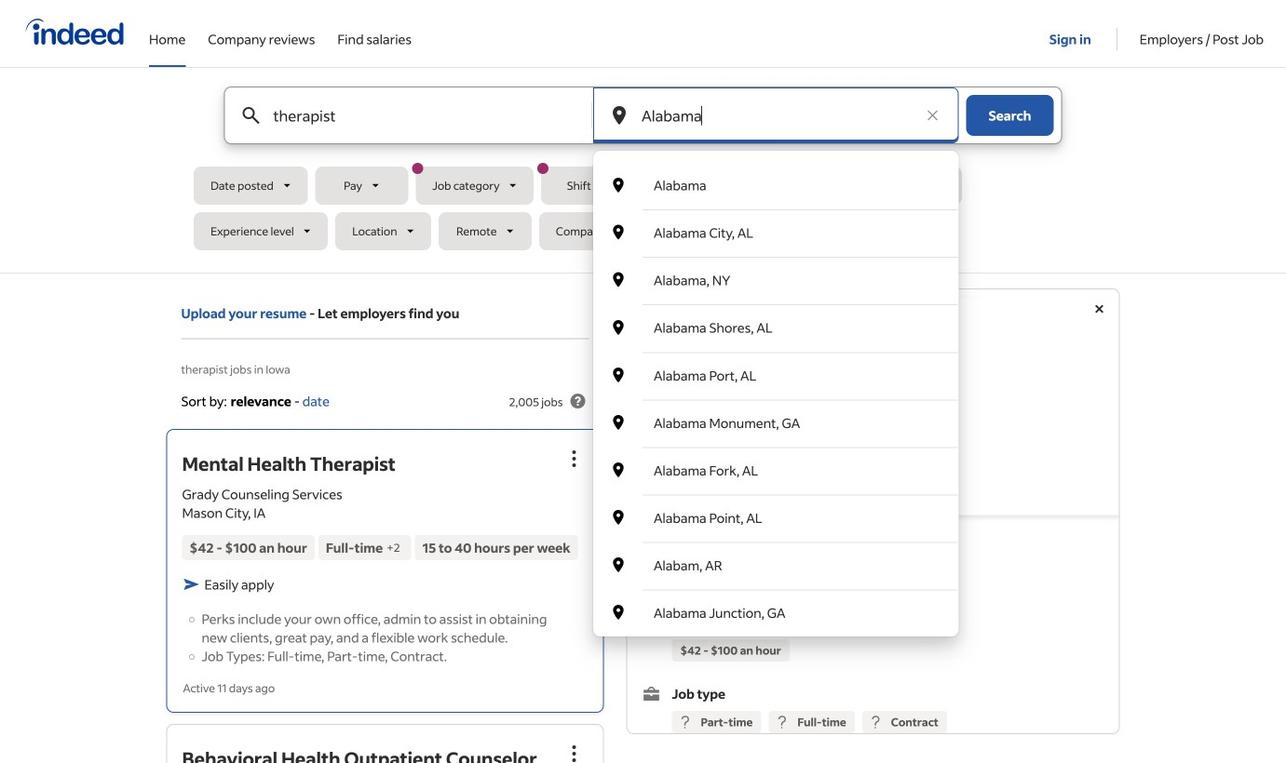 Task type: describe. For each thing, give the bounding box(es) containing it.
search suggestions list box
[[593, 162, 959, 637]]

job actions for behavioral health outpatient counselor is collapsed image
[[563, 743, 585, 764]]

job actions for mental health therapist is collapsed image
[[563, 448, 585, 470]]



Task type: locate. For each thing, give the bounding box(es) containing it.
None search field
[[194, 87, 1093, 637]]

2 missing qualification image from the left
[[867, 714, 884, 731]]

0 horizontal spatial missing qualification image
[[677, 714, 694, 731]]

Edit location text field
[[638, 88, 914, 143]]

missing qualification image
[[677, 714, 694, 731], [867, 714, 884, 731]]

search: Job title, keywords, or company text field
[[270, 88, 561, 143]]

1 horizontal spatial missing qualification image
[[867, 714, 884, 731]]

1 missing qualification image from the left
[[677, 714, 694, 731]]

help icon image
[[567, 390, 589, 413]]

clear location input image
[[924, 106, 942, 125]]

close job details image
[[1089, 298, 1111, 320]]

missing qualification image
[[774, 714, 790, 731]]



Task type: vqa. For each thing, say whether or not it's contained in the screenshot.
Job actions for Behavioral Health Outpatient Counselor is collapsed image
yes



